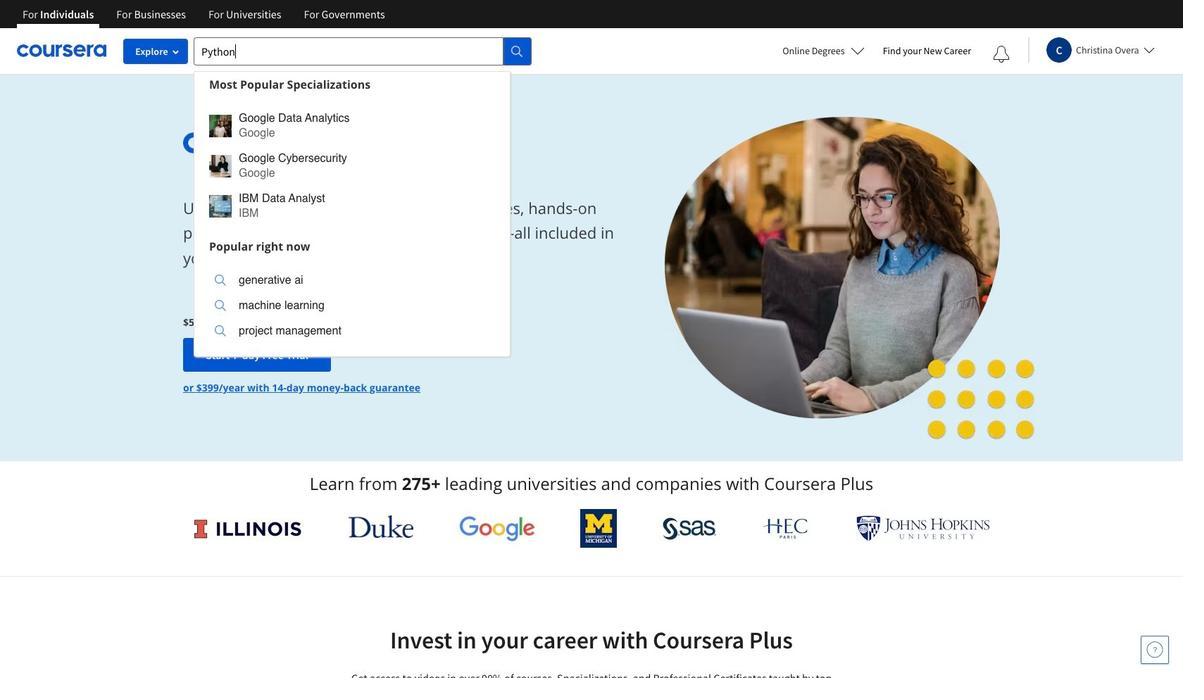 Task type: locate. For each thing, give the bounding box(es) containing it.
suggestion image image
[[209, 114, 232, 137], [209, 155, 232, 177], [209, 195, 232, 217], [215, 275, 226, 286], [215, 300, 226, 311], [215, 325, 226, 337]]

What do you want to learn? text field
[[194, 37, 504, 65]]

0 vertical spatial list box
[[194, 97, 510, 233]]

google image
[[459, 516, 535, 542]]

duke university image
[[348, 516, 414, 538]]

None search field
[[194, 37, 532, 357]]

1 vertical spatial list box
[[194, 259, 510, 356]]

banner navigation
[[11, 0, 396, 28]]

university of illinois at urbana-champaign image
[[193, 517, 303, 540]]

coursera image
[[17, 40, 106, 62]]

1 list box from the top
[[194, 97, 510, 233]]

list box
[[194, 97, 510, 233], [194, 259, 510, 356]]



Task type: describe. For each thing, give the bounding box(es) containing it.
university of michigan image
[[581, 509, 617, 548]]

autocomplete results list box
[[194, 71, 511, 357]]

hec paris image
[[762, 514, 811, 543]]

2 list box from the top
[[194, 259, 510, 356]]

help center image
[[1147, 642, 1164, 659]]

coursera plus image
[[183, 132, 397, 153]]

sas image
[[663, 517, 716, 540]]

johns hopkins university image
[[857, 516, 990, 542]]



Task type: vqa. For each thing, say whether or not it's contained in the screenshot.
Coursera image
yes



